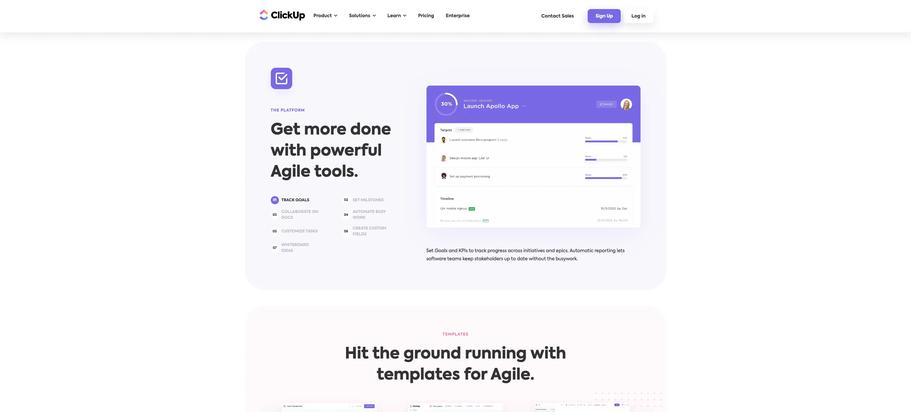 Task type: vqa. For each thing, say whether or not it's contained in the screenshot.
More. inside the the collaborate on campaigns, clients, content, and more.
no



Task type: locate. For each thing, give the bounding box(es) containing it.
log in link
[[624, 9, 653, 23]]

date
[[517, 257, 528, 262]]

set for get more done with powerful agile tools.
[[353, 198, 360, 202]]

and
[[449, 249, 458, 253], [546, 249, 555, 253]]

done
[[350, 123, 391, 138]]

whiteboard
[[281, 243, 309, 247]]

to
[[469, 249, 474, 253], [511, 257, 516, 262]]

set
[[353, 198, 360, 202], [426, 249, 434, 253]]

ground
[[404, 347, 461, 362]]

goals up collaborate
[[296, 198, 309, 202]]

contact
[[541, 14, 561, 18]]

to right kpis
[[469, 249, 474, 253]]

1 horizontal spatial to
[[511, 257, 516, 262]]

0 vertical spatial goals
[[296, 198, 309, 202]]

1 horizontal spatial set
[[426, 249, 434, 253]]

templates
[[377, 368, 460, 383]]

agile.
[[491, 368, 534, 383]]

1 horizontal spatial goals
[[435, 249, 448, 253]]

initiatives
[[523, 249, 545, 253]]

customize tasks
[[281, 230, 318, 234]]

set goals and kpis to track progress across initiatives and epics. automatic reporting lets software teams keep stakeholders up to date without the busywork.
[[426, 249, 625, 262]]

keep
[[463, 257, 474, 262]]

1 vertical spatial the
[[372, 347, 400, 362]]

the
[[271, 109, 279, 113]]

get more done with powerful agile tools.
[[271, 123, 391, 180]]

1 vertical spatial with
[[530, 347, 566, 362]]

goals up software
[[435, 249, 448, 253]]

ideas
[[281, 249, 293, 253]]

0 vertical spatial set
[[353, 198, 360, 202]]

reporting
[[595, 249, 616, 253]]

in
[[641, 14, 646, 19]]

with inside hit the ground running with templates for agile.
[[530, 347, 566, 362]]

create
[[353, 227, 368, 231]]

kpis
[[459, 249, 468, 253]]

the inside hit the ground running with templates for agile.
[[372, 347, 400, 362]]

set for set milstones
[[426, 249, 434, 253]]

the right the hit
[[372, 347, 400, 362]]

and up teams
[[449, 249, 458, 253]]

goals
[[296, 198, 309, 202], [435, 249, 448, 253]]

with
[[271, 144, 306, 159], [530, 347, 566, 362]]

running
[[465, 347, 527, 362]]

1 horizontal spatial with
[[530, 347, 566, 362]]

log
[[632, 14, 640, 19]]

across
[[508, 249, 522, 253]]

0 horizontal spatial to
[[469, 249, 474, 253]]

work
[[353, 216, 365, 220]]

0 horizontal spatial set
[[353, 198, 360, 202]]

goals inside set goals and kpis to track progress across initiatives and epics. automatic reporting lets software teams keep stakeholders up to date without the busywork.
[[435, 249, 448, 253]]

the right without
[[547, 257, 555, 262]]

the
[[547, 257, 555, 262], [372, 347, 400, 362]]

set milstones
[[353, 198, 384, 202]]

enterprise
[[446, 14, 470, 18]]

collaborate on docs
[[281, 210, 318, 220]]

create custom fields
[[353, 227, 386, 237]]

sign up button
[[588, 9, 621, 23]]

to right up
[[511, 257, 516, 262]]

clickup image
[[258, 9, 305, 21]]

1 and from the left
[[449, 249, 458, 253]]

0 vertical spatial with
[[271, 144, 306, 159]]

solutions button
[[346, 9, 379, 23]]

1 horizontal spatial the
[[547, 257, 555, 262]]

set inside set goals and kpis to track progress across initiatives and epics. automatic reporting lets software teams keep stakeholders up to date without the busywork.
[[426, 249, 434, 253]]

milstones
[[361, 198, 384, 202]]

set up software
[[426, 249, 434, 253]]

the inside set goals and kpis to track progress across initiatives and epics. automatic reporting lets software teams keep stakeholders up to date without the busywork.
[[547, 257, 555, 262]]

0 horizontal spatial and
[[449, 249, 458, 253]]

track goals
[[281, 198, 309, 202]]

fields
[[353, 233, 367, 237]]

1 vertical spatial goals
[[435, 249, 448, 253]]

set up automate
[[353, 198, 360, 202]]

track
[[475, 249, 486, 253]]

pricing link
[[415, 9, 437, 23]]

0 vertical spatial to
[[469, 249, 474, 253]]

hit
[[345, 347, 369, 362]]

0 vertical spatial the
[[547, 257, 555, 262]]

and left epics.
[[546, 249, 555, 253]]

sign
[[596, 14, 606, 19]]

0 horizontal spatial the
[[372, 347, 400, 362]]

1 horizontal spatial and
[[546, 249, 555, 253]]

1 vertical spatial set
[[426, 249, 434, 253]]

without
[[529, 257, 546, 262]]

0 horizontal spatial goals
[[296, 198, 309, 202]]

get
[[271, 123, 300, 138]]

1 vertical spatial to
[[511, 257, 516, 262]]

0 horizontal spatial with
[[271, 144, 306, 159]]



Task type: describe. For each thing, give the bounding box(es) containing it.
whiteboard ideas
[[281, 243, 309, 253]]

agile
[[271, 165, 310, 180]]

docs
[[281, 216, 293, 220]]

progress
[[488, 249, 507, 253]]

solutions
[[349, 14, 370, 18]]

track
[[281, 198, 295, 202]]

product button
[[310, 9, 341, 23]]

busywork.
[[556, 257, 578, 262]]

learn button
[[384, 9, 410, 23]]

customize
[[281, 230, 305, 234]]

2 and from the left
[[546, 249, 555, 253]]

sign up
[[596, 14, 613, 19]]

automate
[[353, 210, 375, 214]]

powerful
[[310, 144, 382, 159]]

lets
[[617, 249, 625, 253]]

teams
[[447, 257, 461, 262]]

the platform
[[271, 109, 305, 113]]

software
[[426, 257, 446, 262]]

contact sales button
[[538, 11, 577, 22]]

custom
[[369, 227, 386, 231]]

product
[[313, 14, 332, 18]]

templates
[[443, 333, 469, 337]]

collaborate
[[281, 210, 311, 214]]

pricing
[[418, 14, 434, 18]]

epics.
[[556, 249, 569, 253]]

sales
[[562, 14, 574, 18]]

tasks
[[306, 230, 318, 234]]

hit the ground running with templates for agile.
[[345, 347, 566, 383]]

with inside get more done with powerful agile tools.
[[271, 144, 306, 159]]

tools.
[[314, 165, 358, 180]]

learn
[[387, 14, 401, 18]]

log in
[[632, 14, 646, 19]]

for
[[464, 368, 487, 383]]

goals for set
[[435, 249, 448, 253]]

stakeholders
[[475, 257, 503, 262]]

platform
[[281, 109, 305, 113]]

more
[[304, 123, 346, 138]]

track goals.png image
[[426, 86, 640, 228]]

up
[[607, 14, 613, 19]]

automatic
[[570, 249, 594, 253]]

contact sales
[[541, 14, 574, 18]]

up
[[504, 257, 510, 262]]

goals for track
[[296, 198, 309, 202]]

busy
[[376, 210, 386, 214]]

enterprise link
[[443, 9, 473, 23]]

automate busy work
[[353, 210, 386, 220]]

on
[[312, 210, 318, 214]]



